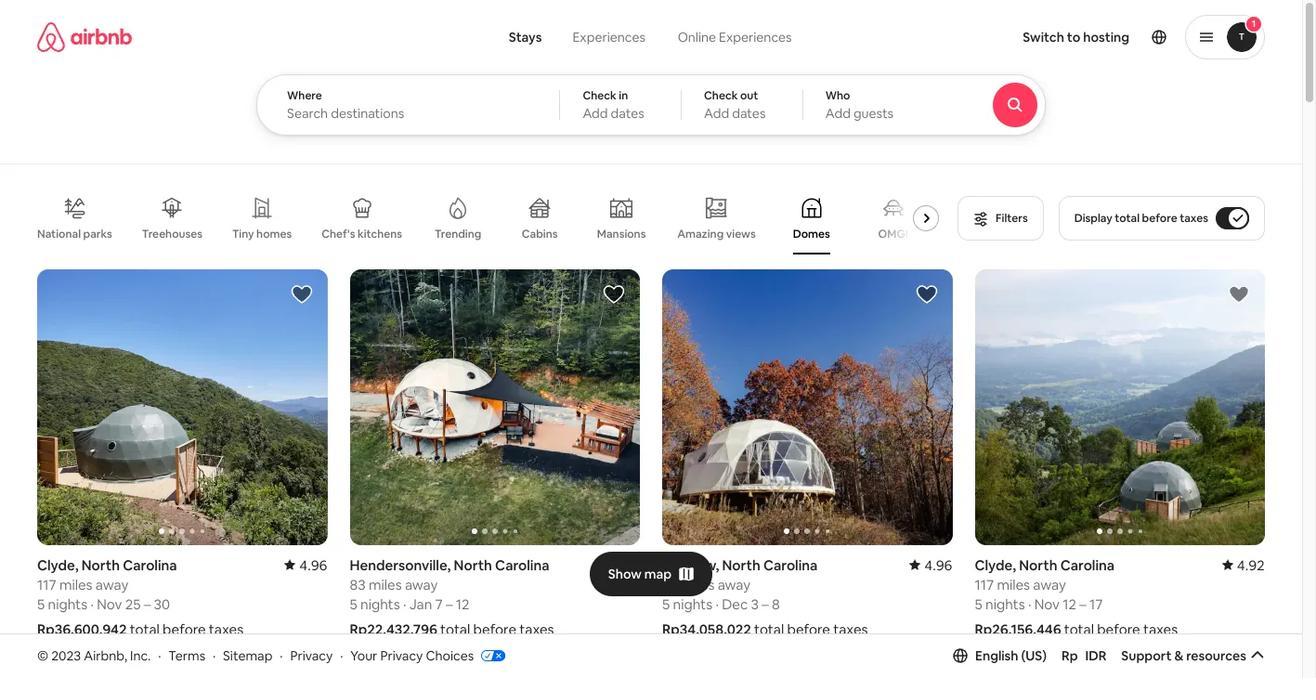 Task type: describe. For each thing, give the bounding box(es) containing it.
rp26,156,446
[[975, 621, 1062, 638]]

kitchens
[[358, 227, 403, 242]]

7
[[435, 596, 443, 613]]

online
[[678, 29, 717, 46]]

chef's kitchens
[[322, 227, 403, 242]]

carolina for 12
[[495, 557, 550, 574]]

show
[[609, 566, 642, 582]]

national
[[37, 227, 81, 241]]

2023
[[51, 647, 81, 664]]

domes
[[793, 227, 831, 242]]

taxes for fairview, north carolina 89 miles away 5 nights · dec 3 – 8 rp34,058,022 total before taxes
[[834, 621, 868, 638]]

north for nov 12 – 17
[[1020, 557, 1058, 574]]

(us)
[[1022, 648, 1047, 664]]

away for nov 12 – 17
[[1034, 576, 1067, 594]]

switch to hosting
[[1024, 29, 1130, 46]]

rp34,058,022
[[663, 621, 752, 638]]

group for clyde, north carolina 117 miles away 5 nights · nov 25 – 30 rp36,600,942 total before taxes
[[37, 270, 328, 545]]

· right inc.
[[158, 647, 161, 664]]

to
[[1068, 29, 1081, 46]]

online experiences link
[[662, 19, 809, 56]]

parks
[[83, 227, 112, 241]]

group for hendersonville, north carolina 83 miles away 5 nights · jan 7 – 12 rp22,432,796 total before taxes
[[350, 270, 640, 545]]

1
[[1253, 18, 1257, 30]]

5 for rp22,432,796
[[350, 596, 358, 613]]

2 experiences from the left
[[719, 29, 792, 46]]

english (us)
[[976, 648, 1047, 664]]

away for jan 7 – 12
[[405, 576, 438, 594]]

amazing views
[[678, 227, 756, 241]]

clyde, north carolina 117 miles away 5 nights · nov 12 – 17 rp26,156,446 total before taxes
[[975, 557, 1179, 638]]

terms · sitemap · privacy
[[169, 647, 333, 664]]

stays button
[[494, 19, 557, 56]]

group containing national parks
[[37, 182, 947, 255]]

profile element
[[837, 0, 1266, 74]]

check out add dates
[[705, 88, 766, 122]]

group for clyde, north carolina 117 miles away 5 nights · nov 12 – 17 rp26,156,446 total before taxes
[[975, 270, 1266, 545]]

4.96 for clyde, north carolina 117 miles away 5 nights · nov 25 – 30 rp36,600,942 total before taxes
[[300, 557, 328, 574]]

miles for nov 12 – 17
[[998, 576, 1031, 594]]

treehouses
[[142, 227, 203, 242]]

miles for dec 3 – 8
[[682, 576, 715, 594]]

english (us) button
[[954, 648, 1047, 664]]

group for fairview, north carolina 89 miles away 5 nights · dec 3 – 8 rp34,058,022 total before taxes
[[663, 270, 953, 545]]

support & resources button
[[1122, 648, 1266, 664]]

nights for nov 25 – 30
[[48, 596, 87, 613]]

add for check in add dates
[[583, 105, 608, 122]]

add for check out add dates
[[705, 105, 730, 122]]

stays tab panel
[[257, 74, 1097, 136]]

experiences inside button
[[573, 29, 646, 46]]

privacy link
[[290, 647, 333, 664]]

filters button
[[958, 196, 1044, 241]]

17
[[1090, 596, 1104, 613]]

3
[[751, 596, 759, 613]]

4.97 out of 5 average rating image
[[597, 557, 640, 574]]

rp
[[1062, 648, 1079, 664]]

switch
[[1024, 29, 1065, 46]]

25
[[125, 596, 141, 613]]

&
[[1175, 648, 1184, 664]]

· inside fairview, north carolina 89 miles away 5 nights · dec 3 – 8 rp34,058,022 total before taxes
[[716, 596, 719, 613]]

1 privacy from the left
[[290, 647, 333, 664]]

4.96 out of 5 average rating image for clyde, north carolina 117 miles away 5 nights · nov 25 – 30 rp36,600,942 total before taxes
[[285, 557, 328, 574]]

1 button
[[1186, 15, 1266, 59]]

· left privacy link
[[280, 647, 283, 664]]

dates for check in add dates
[[611, 105, 645, 122]]

12 inside hendersonville, north carolina 83 miles away 5 nights · jan 7 – 12 rp22,432,796 total before taxes
[[456, 596, 470, 613]]

national parks
[[37, 227, 112, 241]]

add to wishlist: hendersonville, north carolina image
[[603, 283, 625, 306]]

north for nov 25 – 30
[[82, 557, 120, 574]]

total for clyde, north carolina 117 miles away 5 nights · nov 12 – 17 rp26,156,446 total before taxes
[[1065, 621, 1095, 638]]

dates for check out add dates
[[733, 105, 766, 122]]

experiences button
[[557, 19, 662, 56]]

inc.
[[130, 647, 151, 664]]

total inside button
[[1116, 211, 1140, 226]]

your privacy choices
[[351, 647, 474, 664]]

4.92
[[1238, 557, 1266, 574]]

dec
[[722, 596, 748, 613]]

show map
[[609, 566, 672, 582]]

before for fairview, north carolina 89 miles away 5 nights · dec 3 – 8 rp34,058,022 total before taxes
[[788, 621, 831, 638]]

add to wishlist: clyde, north carolina image for 4.92
[[1229, 283, 1251, 306]]

mansions
[[597, 227, 646, 242]]

terms link
[[169, 647, 206, 664]]

hendersonville,
[[350, 557, 451, 574]]

total for hendersonville, north carolina 83 miles away 5 nights · jan 7 – 12 rp22,432,796 total before taxes
[[441, 621, 471, 638]]

8
[[772, 596, 780, 613]]

check for check in add dates
[[583, 88, 617, 103]]

filters
[[996, 211, 1029, 226]]

fairview, north carolina 89 miles away 5 nights · dec 3 – 8 rp34,058,022 total before taxes
[[663, 557, 868, 638]]

4.92 out of 5 average rating image
[[1223, 557, 1266, 574]]

4.97
[[612, 557, 640, 574]]

total for clyde, north carolina 117 miles away 5 nights · nov 25 – 30 rp36,600,942 total before taxes
[[130, 621, 160, 638]]

idr
[[1086, 648, 1107, 664]]

– for 17
[[1080, 596, 1087, 613]]

5 for rp26,156,446
[[975, 596, 983, 613]]

carolina for 17
[[1061, 557, 1115, 574]]

cabins
[[522, 227, 558, 242]]

north for jan 7 – 12
[[454, 557, 492, 574]]

display total before taxes button
[[1059, 196, 1266, 241]]

trending
[[435, 227, 482, 242]]

clyde, for clyde, north carolina 117 miles away 5 nights · nov 25 – 30 rp36,600,942 total before taxes
[[37, 557, 79, 574]]

airbnb,
[[84, 647, 127, 664]]

tiny homes
[[232, 227, 292, 242]]

add inside who add guests
[[826, 105, 851, 122]]

guests
[[854, 105, 894, 122]]

out
[[741, 88, 759, 103]]

sitemap link
[[223, 647, 273, 664]]

jan
[[410, 596, 432, 613]]

homes
[[257, 227, 292, 242]]

display total before taxes
[[1075, 211, 1209, 226]]

4.96 for fairview, north carolina 89 miles away 5 nights · dec 3 – 8 rp34,058,022 total before taxes
[[925, 557, 953, 574]]

who
[[826, 88, 851, 103]]

rp36,600,942
[[37, 621, 127, 638]]

check for check out add dates
[[705, 88, 738, 103]]



Task type: vqa. For each thing, say whether or not it's contained in the screenshot.
Carolina for 8
yes



Task type: locate. For each thing, give the bounding box(es) containing it.
1 horizontal spatial clyde,
[[975, 557, 1017, 574]]

– for 30
[[144, 596, 151, 613]]

carolina for 30
[[123, 557, 177, 574]]

clyde, inside the clyde, north carolina 117 miles away 5 nights · nov 25 – 30 rp36,600,942 total before taxes
[[37, 557, 79, 574]]

miles down the "hendersonville,"
[[369, 576, 402, 594]]

taxes for clyde, north carolina 117 miles away 5 nights · nov 12 – 17 rp26,156,446 total before taxes
[[1144, 621, 1179, 638]]

1 carolina from the left
[[123, 557, 177, 574]]

display
[[1075, 211, 1113, 226]]

3 nights from the left
[[673, 596, 713, 613]]

before inside button
[[1143, 211, 1178, 226]]

2 privacy from the left
[[381, 647, 423, 664]]

add inside check out add dates
[[705, 105, 730, 122]]

in
[[619, 88, 628, 103]]

nov for nov 25 – 30
[[97, 596, 122, 613]]

117 inside the clyde, north carolina 117 miles away 5 nights · nov 25 – 30 rp36,600,942 total before taxes
[[37, 576, 56, 594]]

117 for clyde, north carolina 117 miles away 5 nights · nov 25 – 30 rp36,600,942 total before taxes
[[37, 576, 56, 594]]

nights inside hendersonville, north carolina 83 miles away 5 nights · jan 7 – 12 rp22,432,796 total before taxes
[[361, 596, 400, 613]]

north inside the clyde, north carolina 117 miles away 5 nights · nov 25 – 30 rp36,600,942 total before taxes
[[82, 557, 120, 574]]

tiny
[[232, 227, 254, 242]]

0 horizontal spatial privacy
[[290, 647, 333, 664]]

carolina inside the clyde, north carolina 117 miles away 5 nights · nov 12 – 17 rp26,156,446 total before taxes
[[1061, 557, 1115, 574]]

1 dates from the left
[[611, 105, 645, 122]]

online experiences
[[678, 29, 792, 46]]

1 horizontal spatial 4.96 out of 5 average rating image
[[910, 557, 953, 574]]

– inside the clyde, north carolina 117 miles away 5 nights · nov 25 – 30 rp36,600,942 total before taxes
[[144, 596, 151, 613]]

117 up rp36,600,942 at left bottom
[[37, 576, 56, 594]]

1 horizontal spatial privacy
[[381, 647, 423, 664]]

total inside the clyde, north carolina 117 miles away 5 nights · nov 25 – 30 rp36,600,942 total before taxes
[[130, 621, 160, 638]]

1 117 from the left
[[37, 576, 56, 594]]

1 horizontal spatial 4.96
[[925, 557, 953, 574]]

add down who
[[826, 105, 851, 122]]

away up 25
[[96, 576, 128, 594]]

clyde, up rp26,156,446
[[975, 557, 1017, 574]]

north right the "hendersonville,"
[[454, 557, 492, 574]]

1 away from the left
[[96, 576, 128, 594]]

away up the jan
[[405, 576, 438, 594]]

1 – from the left
[[144, 596, 151, 613]]

terms
[[169, 647, 206, 664]]

carolina inside hendersonville, north carolina 83 miles away 5 nights · jan 7 – 12 rp22,432,796 total before taxes
[[495, 557, 550, 574]]

· left dec
[[716, 596, 719, 613]]

total up rp idr on the right bottom of the page
[[1065, 621, 1095, 638]]

2 clyde, from the left
[[975, 557, 1017, 574]]

taxes
[[1180, 211, 1209, 226], [209, 621, 244, 638], [520, 621, 554, 638], [834, 621, 868, 638], [1144, 621, 1179, 638]]

1 add from the left
[[583, 105, 608, 122]]

2 117 from the left
[[975, 576, 995, 594]]

add to wishlist: clyde, north carolina image for 4.96
[[290, 283, 313, 306]]

0 horizontal spatial 117
[[37, 576, 56, 594]]

north
[[82, 557, 120, 574], [454, 557, 492, 574], [723, 557, 761, 574], [1020, 557, 1058, 574]]

group
[[37, 182, 947, 255], [37, 270, 328, 545], [350, 270, 640, 545], [663, 270, 953, 545], [975, 270, 1266, 545]]

experiences up in
[[573, 29, 646, 46]]

your
[[351, 647, 378, 664]]

miles inside the clyde, north carolina 117 miles away 5 nights · nov 12 – 17 rp26,156,446 total before taxes
[[998, 576, 1031, 594]]

carolina inside fairview, north carolina 89 miles away 5 nights · dec 3 – 8 rp34,058,022 total before taxes
[[764, 557, 818, 574]]

check in add dates
[[583, 88, 645, 122]]

© 2023 airbnb, inc. ·
[[37, 647, 161, 664]]

nights inside the clyde, north carolina 117 miles away 5 nights · nov 25 – 30 rp36,600,942 total before taxes
[[48, 596, 87, 613]]

dates inside check out add dates
[[733, 105, 766, 122]]

resources
[[1187, 648, 1247, 664]]

what can we help you find? tab list
[[494, 19, 662, 56]]

0 horizontal spatial check
[[583, 88, 617, 103]]

carolina for 8
[[764, 557, 818, 574]]

1 clyde, from the left
[[37, 557, 79, 574]]

0 horizontal spatial add to wishlist: clyde, north carolina image
[[290, 283, 313, 306]]

english
[[976, 648, 1019, 664]]

miles for nov 25 – 30
[[59, 576, 93, 594]]

2 away from the left
[[405, 576, 438, 594]]

total up inc.
[[130, 621, 160, 638]]

117 inside the clyde, north carolina 117 miles away 5 nights · nov 12 – 17 rp26,156,446 total before taxes
[[975, 576, 995, 594]]

4 miles from the left
[[998, 576, 1031, 594]]

5 inside the clyde, north carolina 117 miles away 5 nights · nov 25 – 30 rp36,600,942 total before taxes
[[37, 596, 45, 613]]

2 dates from the left
[[733, 105, 766, 122]]

5 up rp36,600,942 at left bottom
[[37, 596, 45, 613]]

taxes inside the clyde, north carolina 117 miles away 5 nights · nov 12 – 17 rp26,156,446 total before taxes
[[1144, 621, 1179, 638]]

taxes inside hendersonville, north carolina 83 miles away 5 nights · jan 7 – 12 rp22,432,796 total before taxes
[[520, 621, 554, 638]]

3 away from the left
[[718, 576, 751, 594]]

5 down 83
[[350, 596, 358, 613]]

– inside the clyde, north carolina 117 miles away 5 nights · nov 12 – 17 rp26,156,446 total before taxes
[[1080, 596, 1087, 613]]

12
[[456, 596, 470, 613], [1063, 596, 1077, 613]]

away up rp26,156,446
[[1034, 576, 1067, 594]]

2 5 from the left
[[350, 596, 358, 613]]

add inside check in add dates
[[583, 105, 608, 122]]

3 5 from the left
[[663, 596, 670, 613]]

your privacy choices link
[[351, 647, 506, 665]]

total right display
[[1116, 211, 1140, 226]]

before inside the clyde, north carolina 117 miles away 5 nights · nov 25 – 30 rp36,600,942 total before taxes
[[163, 621, 206, 638]]

©
[[37, 647, 48, 664]]

·
[[91, 596, 94, 613], [403, 596, 406, 613], [716, 596, 719, 613], [1029, 596, 1032, 613], [158, 647, 161, 664], [213, 647, 216, 664], [280, 647, 283, 664], [340, 647, 343, 664]]

clyde, inside the clyde, north carolina 117 miles away 5 nights · nov 12 – 17 rp26,156,446 total before taxes
[[975, 557, 1017, 574]]

83
[[350, 576, 366, 594]]

taxes for clyde, north carolina 117 miles away 5 nights · nov 25 – 30 rp36,600,942 total before taxes
[[209, 621, 244, 638]]

before inside hendersonville, north carolina 83 miles away 5 nights · jan 7 – 12 rp22,432,796 total before taxes
[[474, 621, 517, 638]]

north up rp26,156,446
[[1020, 557, 1058, 574]]

rp idr
[[1062, 648, 1107, 664]]

switch to hosting link
[[1012, 18, 1141, 57]]

117 up rp26,156,446
[[975, 576, 995, 594]]

4 – from the left
[[1080, 596, 1087, 613]]

check left in
[[583, 88, 617, 103]]

3 miles from the left
[[682, 576, 715, 594]]

4.96
[[300, 557, 328, 574], [925, 557, 953, 574]]

sitemap
[[223, 647, 273, 664]]

2 4.96 from the left
[[925, 557, 953, 574]]

check inside check out add dates
[[705, 88, 738, 103]]

north for dec 3 – 8
[[723, 557, 761, 574]]

– left 17
[[1080, 596, 1087, 613]]

2 miles from the left
[[369, 576, 402, 594]]

who add guests
[[826, 88, 894, 122]]

total
[[1116, 211, 1140, 226], [130, 621, 160, 638], [441, 621, 471, 638], [755, 621, 785, 638], [1065, 621, 1095, 638]]

miles inside the clyde, north carolina 117 miles away 5 nights · nov 25 – 30 rp36,600,942 total before taxes
[[59, 576, 93, 594]]

nov up rp26,156,446
[[1035, 596, 1060, 613]]

2 add to wishlist: clyde, north carolina image from the left
[[1229, 283, 1251, 306]]

miles up rp36,600,942 at left bottom
[[59, 576, 93, 594]]

miles down fairview,
[[682, 576, 715, 594]]

– inside hendersonville, north carolina 83 miles away 5 nights · jan 7 – 12 rp22,432,796 total before taxes
[[446, 596, 453, 613]]

taxes inside the clyde, north carolina 117 miles away 5 nights · nov 25 – 30 rp36,600,942 total before taxes
[[209, 621, 244, 638]]

1 4.96 out of 5 average rating image from the left
[[285, 557, 328, 574]]

before inside fairview, north carolina 89 miles away 5 nights · dec 3 – 8 rp34,058,022 total before taxes
[[788, 621, 831, 638]]

before
[[1143, 211, 1178, 226], [163, 621, 206, 638], [474, 621, 517, 638], [788, 621, 831, 638], [1098, 621, 1141, 638]]

nights up rp36,600,942 at left bottom
[[48, 596, 87, 613]]

views
[[727, 227, 756, 241]]

1 north from the left
[[82, 557, 120, 574]]

1 check from the left
[[583, 88, 617, 103]]

dates
[[611, 105, 645, 122], [733, 105, 766, 122]]

2 carolina from the left
[[495, 557, 550, 574]]

– for 8
[[762, 596, 769, 613]]

hosting
[[1084, 29, 1130, 46]]

hendersonville, north carolina 83 miles away 5 nights · jan 7 – 12 rp22,432,796 total before taxes
[[350, 557, 554, 638]]

chef's
[[322, 227, 355, 242]]

privacy
[[290, 647, 333, 664], [381, 647, 423, 664]]

miles inside fairview, north carolina 89 miles away 5 nights · dec 3 – 8 rp34,058,022 total before taxes
[[682, 576, 715, 594]]

clyde, up rp36,600,942 at left bottom
[[37, 557, 79, 574]]

· left the jan
[[403, 596, 406, 613]]

2 check from the left
[[705, 88, 738, 103]]

12 left 17
[[1063, 596, 1077, 613]]

choices
[[426, 647, 474, 664]]

· inside the clyde, north carolina 117 miles away 5 nights · nov 25 – 30 rp36,600,942 total before taxes
[[91, 596, 94, 613]]

support
[[1122, 648, 1172, 664]]

2 nights from the left
[[361, 596, 400, 613]]

117
[[37, 576, 56, 594], [975, 576, 995, 594]]

clyde, for clyde, north carolina 117 miles away 5 nights · nov 12 – 17 rp26,156,446 total before taxes
[[975, 557, 1017, 574]]

4 nights from the left
[[986, 596, 1026, 613]]

north up dec
[[723, 557, 761, 574]]

nov
[[97, 596, 122, 613], [1035, 596, 1060, 613]]

stays
[[509, 29, 542, 46]]

miles
[[59, 576, 93, 594], [369, 576, 402, 594], [682, 576, 715, 594], [998, 576, 1031, 594]]

check
[[583, 88, 617, 103], [705, 88, 738, 103]]

away for nov 25 – 30
[[96, 576, 128, 594]]

89
[[663, 576, 679, 594]]

· left your
[[340, 647, 343, 664]]

miles inside hendersonville, north carolina 83 miles away 5 nights · jan 7 – 12 rp22,432,796 total before taxes
[[369, 576, 402, 594]]

add down the online experiences
[[705, 105, 730, 122]]

1 5 from the left
[[37, 596, 45, 613]]

· inside the clyde, north carolina 117 miles away 5 nights · nov 12 – 17 rp26,156,446 total before taxes
[[1029, 596, 1032, 613]]

dates down out
[[733, 105, 766, 122]]

2 – from the left
[[446, 596, 453, 613]]

none search field containing stays
[[257, 0, 1097, 136]]

– right the 3
[[762, 596, 769, 613]]

3 north from the left
[[723, 557, 761, 574]]

total inside hendersonville, north carolina 83 miles away 5 nights · jan 7 – 12 rp22,432,796 total before taxes
[[441, 621, 471, 638]]

fairview,
[[663, 557, 720, 574]]

Where field
[[287, 105, 530, 122]]

away inside the clyde, north carolina 117 miles away 5 nights · nov 12 – 17 rp26,156,446 total before taxes
[[1034, 576, 1067, 594]]

add
[[583, 105, 608, 122], [705, 105, 730, 122], [826, 105, 851, 122]]

map
[[645, 566, 672, 582]]

1 nov from the left
[[97, 596, 122, 613]]

4 north from the left
[[1020, 557, 1058, 574]]

3 carolina from the left
[[764, 557, 818, 574]]

2 12 from the left
[[1063, 596, 1077, 613]]

1 add to wishlist: clyde, north carolina image from the left
[[290, 283, 313, 306]]

where
[[287, 88, 322, 103]]

3 – from the left
[[762, 596, 769, 613]]

3 add from the left
[[826, 105, 851, 122]]

support & resources
[[1122, 648, 1247, 664]]

5
[[37, 596, 45, 613], [350, 596, 358, 613], [663, 596, 670, 613], [975, 596, 983, 613]]

2 nov from the left
[[1035, 596, 1060, 613]]

– inside fairview, north carolina 89 miles away 5 nights · dec 3 – 8 rp34,058,022 total before taxes
[[762, 596, 769, 613]]

5 inside hendersonville, north carolina 83 miles away 5 nights · jan 7 – 12 rp22,432,796 total before taxes
[[350, 596, 358, 613]]

nov inside the clyde, north carolina 117 miles away 5 nights · nov 12 – 17 rp26,156,446 total before taxes
[[1035, 596, 1060, 613]]

nights for nov 12 – 17
[[986, 596, 1026, 613]]

nights up rp22,432,796
[[361, 596, 400, 613]]

4.96 out of 5 average rating image for fairview, north carolina 89 miles away 5 nights · dec 3 – 8 rp34,058,022 total before taxes
[[910, 557, 953, 574]]

experiences right online
[[719, 29, 792, 46]]

privacy down rp22,432,796
[[381, 647, 423, 664]]

1 horizontal spatial 12
[[1063, 596, 1077, 613]]

1 horizontal spatial add
[[705, 105, 730, 122]]

1 4.96 from the left
[[300, 557, 328, 574]]

away
[[96, 576, 128, 594], [405, 576, 438, 594], [718, 576, 751, 594], [1034, 576, 1067, 594]]

1 horizontal spatial 117
[[975, 576, 995, 594]]

total up choices
[[441, 621, 471, 638]]

privacy left your
[[290, 647, 333, 664]]

omg!
[[879, 227, 909, 242]]

dates inside check in add dates
[[611, 105, 645, 122]]

nights for jan 7 – 12
[[361, 596, 400, 613]]

dates down in
[[611, 105, 645, 122]]

miles for jan 7 – 12
[[369, 576, 402, 594]]

1 horizontal spatial check
[[705, 88, 738, 103]]

miles up rp26,156,446
[[998, 576, 1031, 594]]

away inside the clyde, north carolina 117 miles away 5 nights · nov 25 – 30 rp36,600,942 total before taxes
[[96, 576, 128, 594]]

5 up rp26,156,446
[[975, 596, 983, 613]]

before for clyde, north carolina 117 miles away 5 nights · nov 25 – 30 rp36,600,942 total before taxes
[[163, 621, 206, 638]]

– for 12
[[446, 596, 453, 613]]

1 horizontal spatial dates
[[733, 105, 766, 122]]

before for hendersonville, north carolina 83 miles away 5 nights · jan 7 – 12 rp22,432,796 total before taxes
[[474, 621, 517, 638]]

0 horizontal spatial dates
[[611, 105, 645, 122]]

2 north from the left
[[454, 557, 492, 574]]

nights for dec 3 – 8
[[673, 596, 713, 613]]

amazing
[[678, 227, 724, 241]]

4 carolina from the left
[[1061, 557, 1115, 574]]

nov for nov 12 – 17
[[1035, 596, 1060, 613]]

4 away from the left
[[1034, 576, 1067, 594]]

5 for rp34,058,022
[[663, 596, 670, 613]]

nov inside the clyde, north carolina 117 miles away 5 nights · nov 25 – 30 rp36,600,942 total before taxes
[[97, 596, 122, 613]]

north inside hendersonville, north carolina 83 miles away 5 nights · jan 7 – 12 rp22,432,796 total before taxes
[[454, 557, 492, 574]]

2 horizontal spatial add
[[826, 105, 851, 122]]

add down experiences button
[[583, 105, 608, 122]]

0 horizontal spatial experiences
[[573, 29, 646, 46]]

1 nights from the left
[[48, 596, 87, 613]]

taxes for hendersonville, north carolina 83 miles away 5 nights · jan 7 – 12 rp22,432,796 total before taxes
[[520, 621, 554, 638]]

taxes inside button
[[1180, 211, 1209, 226]]

show map button
[[590, 552, 713, 596]]

privacy inside 'link'
[[381, 647, 423, 664]]

5 down 89
[[663, 596, 670, 613]]

before inside the clyde, north carolina 117 miles away 5 nights · nov 12 – 17 rp26,156,446 total before taxes
[[1098, 621, 1141, 638]]

2 add from the left
[[705, 105, 730, 122]]

nights up rp26,156,446
[[986, 596, 1026, 613]]

north inside the clyde, north carolina 117 miles away 5 nights · nov 12 – 17 rp26,156,446 total before taxes
[[1020, 557, 1058, 574]]

away inside fairview, north carolina 89 miles away 5 nights · dec 3 – 8 rp34,058,022 total before taxes
[[718, 576, 751, 594]]

taxes inside fairview, north carolina 89 miles away 5 nights · dec 3 – 8 rp34,058,022 total before taxes
[[834, 621, 868, 638]]

· inside hendersonville, north carolina 83 miles away 5 nights · jan 7 – 12 rp22,432,796 total before taxes
[[403, 596, 406, 613]]

clyde,
[[37, 557, 79, 574], [975, 557, 1017, 574]]

north inside fairview, north carolina 89 miles away 5 nights · dec 3 – 8 rp34,058,022 total before taxes
[[723, 557, 761, 574]]

0 horizontal spatial nov
[[97, 596, 122, 613]]

experiences
[[573, 29, 646, 46], [719, 29, 792, 46]]

1 12 from the left
[[456, 596, 470, 613]]

rp22,432,796
[[350, 621, 438, 638]]

· up rp26,156,446
[[1029, 596, 1032, 613]]

–
[[144, 596, 151, 613], [446, 596, 453, 613], [762, 596, 769, 613], [1080, 596, 1087, 613]]

away inside hendersonville, north carolina 83 miles away 5 nights · jan 7 – 12 rp22,432,796 total before taxes
[[405, 576, 438, 594]]

add to wishlist: clyde, north carolina image
[[290, 283, 313, 306], [1229, 283, 1251, 306]]

north up rp36,600,942 at left bottom
[[82, 557, 120, 574]]

nights inside the clyde, north carolina 117 miles away 5 nights · nov 12 – 17 rp26,156,446 total before taxes
[[986, 596, 1026, 613]]

nov left 25
[[97, 596, 122, 613]]

None search field
[[257, 0, 1097, 136]]

1 miles from the left
[[59, 576, 93, 594]]

0 horizontal spatial clyde,
[[37, 557, 79, 574]]

12 inside the clyde, north carolina 117 miles away 5 nights · nov 12 – 17 rp26,156,446 total before taxes
[[1063, 596, 1077, 613]]

5 inside fairview, north carolina 89 miles away 5 nights · dec 3 – 8 rp34,058,022 total before taxes
[[663, 596, 670, 613]]

carolina inside the clyde, north carolina 117 miles away 5 nights · nov 25 – 30 rp36,600,942 total before taxes
[[123, 557, 177, 574]]

5 inside the clyde, north carolina 117 miles away 5 nights · nov 12 – 17 rp26,156,446 total before taxes
[[975, 596, 983, 613]]

2 4.96 out of 5 average rating image from the left
[[910, 557, 953, 574]]

check inside check in add dates
[[583, 88, 617, 103]]

0 horizontal spatial add
[[583, 105, 608, 122]]

check left out
[[705, 88, 738, 103]]

1 experiences from the left
[[573, 29, 646, 46]]

add to wishlist: fairview, north carolina image
[[916, 283, 938, 306]]

· right terms 'link'
[[213, 647, 216, 664]]

total inside the clyde, north carolina 117 miles away 5 nights · nov 12 – 17 rp26,156,446 total before taxes
[[1065, 621, 1095, 638]]

nights
[[48, 596, 87, 613], [361, 596, 400, 613], [673, 596, 713, 613], [986, 596, 1026, 613]]

0 horizontal spatial 4.96
[[300, 557, 328, 574]]

0 horizontal spatial 4.96 out of 5 average rating image
[[285, 557, 328, 574]]

· up rp36,600,942 at left bottom
[[91, 596, 94, 613]]

0 horizontal spatial 12
[[456, 596, 470, 613]]

before for clyde, north carolina 117 miles away 5 nights · nov 12 – 17 rp26,156,446 total before taxes
[[1098, 621, 1141, 638]]

– right 25
[[144, 596, 151, 613]]

total inside fairview, north carolina 89 miles away 5 nights · dec 3 – 8 rp34,058,022 total before taxes
[[755, 621, 785, 638]]

4 5 from the left
[[975, 596, 983, 613]]

30
[[154, 596, 170, 613]]

nights up rp34,058,022
[[673, 596, 713, 613]]

5 for rp36,600,942
[[37, 596, 45, 613]]

away for dec 3 – 8
[[718, 576, 751, 594]]

1 horizontal spatial nov
[[1035, 596, 1060, 613]]

– right 7
[[446, 596, 453, 613]]

total down 8
[[755, 621, 785, 638]]

nights inside fairview, north carolina 89 miles away 5 nights · dec 3 – 8 rp34,058,022 total before taxes
[[673, 596, 713, 613]]

away up dec
[[718, 576, 751, 594]]

12 right 7
[[456, 596, 470, 613]]

1 horizontal spatial add to wishlist: clyde, north carolina image
[[1229, 283, 1251, 306]]

total for fairview, north carolina 89 miles away 5 nights · dec 3 – 8 rp34,058,022 total before taxes
[[755, 621, 785, 638]]

clyde, north carolina 117 miles away 5 nights · nov 25 – 30 rp36,600,942 total before taxes
[[37, 557, 244, 638]]

117 for clyde, north carolina 117 miles away 5 nights · nov 12 – 17 rp26,156,446 total before taxes
[[975, 576, 995, 594]]

1 horizontal spatial experiences
[[719, 29, 792, 46]]

4.96 out of 5 average rating image
[[285, 557, 328, 574], [910, 557, 953, 574]]



